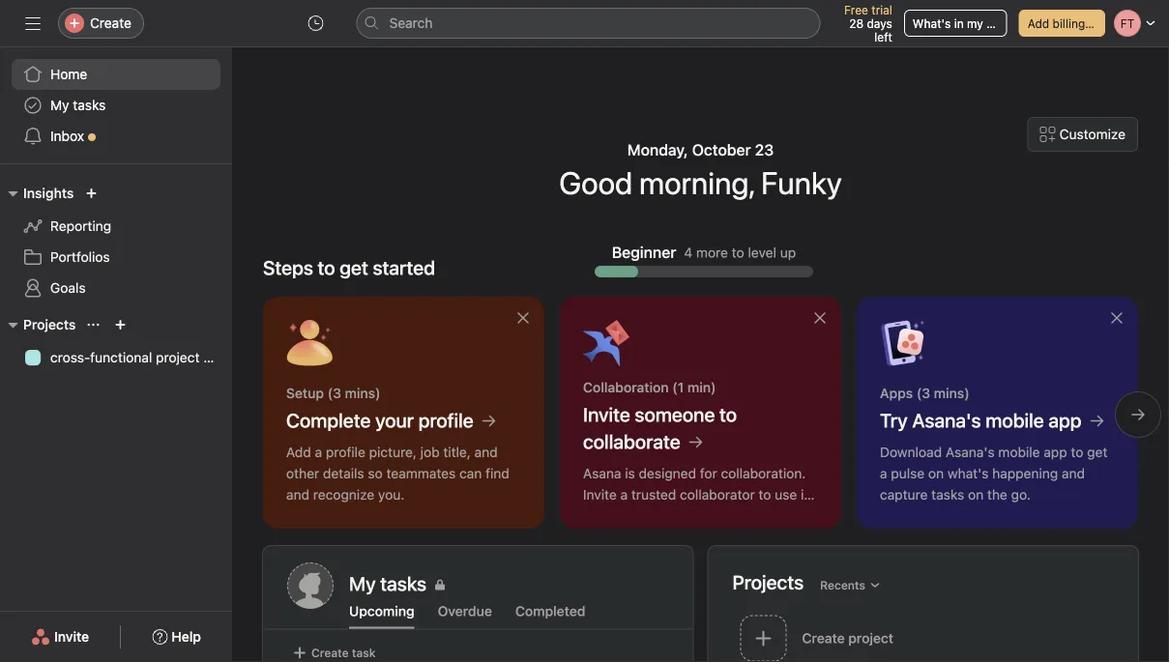 Task type: describe. For each thing, give the bounding box(es) containing it.
customize button
[[1028, 117, 1139, 152]]

goals
[[50, 280, 86, 296]]

setup
[[286, 386, 324, 402]]

is
[[625, 466, 635, 482]]

to inside asana is designed for collaboration. invite a trusted collaborator to use it with you.
[[759, 487, 772, 503]]

add billing info button
[[1019, 10, 1109, 37]]

0 vertical spatial and
[[475, 445, 498, 461]]

details
[[323, 466, 364, 482]]

apps
[[880, 386, 914, 402]]

steps
[[263, 256, 313, 279]]

create for create task
[[312, 647, 349, 660]]

funky
[[762, 164, 843, 201]]

app for try asana's mobile app
[[1049, 409, 1082, 432]]

free
[[845, 3, 869, 16]]

search
[[389, 15, 433, 31]]

you. inside add a profile picture, job title, and other details so teammates can find and recognize you.
[[378, 487, 405, 503]]

capture
[[880, 487, 928, 503]]

good
[[559, 164, 633, 201]]

add profile photo image
[[287, 563, 334, 610]]

recents button
[[812, 572, 890, 599]]

show options, current sort, top image
[[87, 319, 99, 331]]

to inside beginner 4 more to level up
[[732, 245, 745, 261]]

mobile for try asana's mobile app
[[986, 409, 1045, 432]]

functional
[[90, 350, 152, 366]]

inbox
[[50, 128, 84, 144]]

and inside download asana's mobile app to get a pulse on what's happening and capture tasks on the go.
[[1062, 466, 1086, 482]]

projects inside dropdown button
[[23, 317, 76, 333]]

what's in my trial? button
[[904, 10, 1014, 37]]

my
[[50, 97, 69, 113]]

asana's for download
[[946, 445, 995, 461]]

collaboration.
[[721, 466, 806, 482]]

what's in my trial?
[[913, 16, 1014, 30]]

create project link
[[733, 610, 1116, 663]]

asana
[[583, 466, 622, 482]]

28
[[850, 16, 864, 30]]

to inside download asana's mobile app to get a pulse on what's happening and capture tasks on the go.
[[1072, 445, 1084, 461]]

your
[[375, 409, 414, 432]]

home link
[[12, 59, 221, 90]]

trial
[[872, 3, 893, 16]]

portfolios
[[50, 249, 110, 265]]

trusted
[[632, 487, 677, 503]]

plan
[[203, 350, 230, 366]]

to inside invite someone to collaborate
[[720, 403, 737, 426]]

inbox link
[[12, 121, 221, 152]]

go.
[[1012, 487, 1031, 503]]

level
[[748, 245, 777, 261]]

get started
[[340, 256, 435, 279]]

invite for invite
[[54, 629, 89, 645]]

beginner 4 more to level up
[[612, 243, 796, 262]]

mobile for download asana's mobile app to get a pulse on what's happening and capture tasks on the go.
[[999, 445, 1041, 461]]

reporting link
[[12, 211, 221, 242]]

beginner
[[612, 243, 677, 262]]

help button
[[140, 620, 214, 655]]

billing
[[1053, 16, 1086, 30]]

profile for a
[[326, 445, 366, 461]]

home
[[50, 66, 87, 82]]

download
[[880, 445, 943, 461]]

steps to get started
[[263, 256, 435, 279]]

dismiss image
[[813, 311, 828, 326]]

collaboration (1 min)
[[583, 380, 716, 396]]

invite inside asana is designed for collaboration. invite a trusted collaborator to use it with you.
[[583, 487, 617, 503]]

designed
[[639, 466, 697, 482]]

search button
[[357, 8, 821, 39]]

what's
[[948, 466, 989, 482]]

download asana's mobile app to get a pulse on what's happening and capture tasks on the go.
[[880, 445, 1108, 503]]

collaboration
[[583, 380, 669, 396]]

can
[[460, 466, 482, 482]]

profile for your
[[419, 409, 474, 432]]

happening
[[993, 466, 1059, 482]]

tasks inside download asana's mobile app to get a pulse on what's happening and capture tasks on the go.
[[932, 487, 965, 503]]

you. inside asana is designed for collaboration. invite a trusted collaborator to use it with you.
[[613, 508, 640, 524]]

job
[[421, 445, 440, 461]]

upcoming button
[[349, 604, 415, 629]]

new project or portfolio image
[[115, 319, 126, 331]]

create button
[[58, 8, 144, 39]]

for
[[700, 466, 718, 482]]

dismiss image for complete your profile
[[516, 311, 531, 326]]

a for try asana's mobile app
[[880, 466, 888, 482]]

setup (3 mins)
[[286, 386, 381, 402]]

projects element
[[0, 308, 232, 377]]

my tasks
[[349, 573, 427, 596]]

(3 mins) for your
[[328, 386, 381, 402]]

create for create
[[90, 15, 132, 31]]

try asana's mobile app
[[880, 409, 1082, 432]]

scroll card carousel right image
[[1131, 407, 1147, 423]]



Task type: vqa. For each thing, say whether or not it's contained in the screenshot.
created
no



Task type: locate. For each thing, give the bounding box(es) containing it.
invite inside invite someone to collaborate
[[583, 403, 631, 426]]

more
[[697, 245, 729, 261]]

get
[[1088, 445, 1108, 461]]

profile up details on the left
[[326, 445, 366, 461]]

reporting
[[50, 218, 111, 234]]

a inside asana is designed for collaboration. invite a trusted collaborator to use it with you.
[[621, 487, 628, 503]]

1 vertical spatial app
[[1044, 445, 1068, 461]]

1 vertical spatial projects
[[733, 571, 804, 594]]

0 vertical spatial app
[[1049, 409, 1082, 432]]

1 vertical spatial create
[[312, 647, 349, 660]]

0 horizontal spatial (3 mins)
[[328, 386, 381, 402]]

0 horizontal spatial projects
[[23, 317, 76, 333]]

0 vertical spatial mobile
[[986, 409, 1045, 432]]

2 horizontal spatial and
[[1062, 466, 1086, 482]]

add
[[1028, 16, 1050, 30], [286, 445, 311, 461]]

tasks right my
[[73, 97, 106, 113]]

1 vertical spatial on
[[969, 487, 984, 503]]

0 horizontal spatial add
[[286, 445, 311, 461]]

my tasks link
[[349, 571, 669, 598]]

days
[[867, 16, 893, 30]]

1 (3 mins) from the left
[[328, 386, 381, 402]]

tasks down what's
[[932, 487, 965, 503]]

goals link
[[12, 273, 221, 304]]

search list box
[[357, 8, 821, 39]]

add a profile picture, job title, and other details so teammates can find and recognize you.
[[286, 445, 510, 503]]

tasks
[[73, 97, 106, 113], [932, 487, 965, 503]]

1 dismiss image from the left
[[516, 311, 531, 326]]

add billing info
[[1028, 16, 1109, 30]]

a
[[315, 445, 322, 461], [880, 466, 888, 482], [621, 487, 628, 503]]

left
[[875, 30, 893, 44]]

projects button
[[0, 313, 76, 337]]

insights button
[[0, 182, 74, 205]]

with
[[583, 508, 610, 524]]

profile inside add a profile picture, job title, and other details so teammates can find and recognize you.
[[326, 445, 366, 461]]

1 vertical spatial invite
[[583, 487, 617, 503]]

history image
[[308, 15, 324, 31]]

monday,
[[628, 141, 689, 159]]

add for add billing info
[[1028, 16, 1050, 30]]

completed
[[516, 604, 586, 620]]

customize
[[1060, 126, 1126, 142]]

invite someone to collaborate
[[583, 403, 737, 453]]

to right "steps"
[[318, 256, 335, 279]]

use
[[775, 487, 798, 503]]

help
[[172, 629, 201, 645]]

0 vertical spatial on
[[929, 466, 944, 482]]

profile up title,
[[419, 409, 474, 432]]

recognize
[[313, 487, 375, 503]]

1 horizontal spatial on
[[969, 487, 984, 503]]

a left pulse
[[880, 466, 888, 482]]

asana's inside download asana's mobile app to get a pulse on what's happening and capture tasks on the go.
[[946, 445, 995, 461]]

hide sidebar image
[[25, 15, 41, 31]]

tasks inside global element
[[73, 97, 106, 113]]

in
[[955, 16, 964, 30]]

0 vertical spatial asana's
[[913, 409, 982, 432]]

it
[[801, 487, 809, 503]]

find
[[486, 466, 510, 482]]

free trial 28 days left
[[845, 3, 893, 44]]

recents
[[821, 579, 866, 593]]

dismiss image for try asana's mobile app
[[1110, 311, 1125, 326]]

and down other
[[286, 487, 310, 503]]

what's
[[913, 16, 951, 30]]

a up other
[[315, 445, 322, 461]]

overdue
[[438, 604, 492, 620]]

0 vertical spatial a
[[315, 445, 322, 461]]

(3 mins) up complete
[[328, 386, 381, 402]]

(3 mins) up the try asana's mobile app
[[917, 386, 970, 402]]

dismiss image
[[516, 311, 531, 326], [1110, 311, 1125, 326]]

invite inside button
[[54, 629, 89, 645]]

on right pulse
[[929, 466, 944, 482]]

(3 mins)
[[328, 386, 381, 402], [917, 386, 970, 402]]

projects left recents on the right of page
[[733, 571, 804, 594]]

to right someone
[[720, 403, 737, 426]]

on left the the
[[969, 487, 984, 503]]

0 vertical spatial projects
[[23, 317, 76, 333]]

1 vertical spatial profile
[[326, 445, 366, 461]]

to left level
[[732, 245, 745, 261]]

0 horizontal spatial tasks
[[73, 97, 106, 113]]

a inside add a profile picture, job title, and other details so teammates can find and recognize you.
[[315, 445, 322, 461]]

2 horizontal spatial a
[[880, 466, 888, 482]]

app for download asana's mobile app to get a pulse on what's happening and capture tasks on the go.
[[1044, 445, 1068, 461]]

insights element
[[0, 176, 232, 308]]

you.
[[378, 487, 405, 503], [613, 508, 640, 524]]

complete
[[286, 409, 371, 432]]

23
[[755, 141, 774, 159]]

asana's up what's
[[946, 445, 995, 461]]

2 vertical spatial invite
[[54, 629, 89, 645]]

create project
[[803, 631, 894, 647]]

app
[[1049, 409, 1082, 432], [1044, 445, 1068, 461]]

project
[[156, 350, 200, 366]]

to left use
[[759, 487, 772, 503]]

1 vertical spatial tasks
[[932, 487, 965, 503]]

asana's down apps (3 mins)
[[913, 409, 982, 432]]

complete your profile
[[286, 409, 474, 432]]

0 horizontal spatial profile
[[326, 445, 366, 461]]

so
[[368, 466, 383, 482]]

collaborate
[[583, 431, 681, 453]]

1 horizontal spatial you.
[[613, 508, 640, 524]]

up
[[781, 245, 796, 261]]

projects up cross-
[[23, 317, 76, 333]]

collaborator
[[680, 487, 755, 503]]

0 vertical spatial invite
[[583, 403, 631, 426]]

add up other
[[286, 445, 311, 461]]

create inside dropdown button
[[90, 15, 132, 31]]

1 vertical spatial a
[[880, 466, 888, 482]]

0 vertical spatial create
[[90, 15, 132, 31]]

projects
[[23, 317, 76, 333], [733, 571, 804, 594]]

1 horizontal spatial create
[[312, 647, 349, 660]]

and up "find"
[[475, 445, 498, 461]]

and right happening
[[1062, 466, 1086, 482]]

1 vertical spatial mobile
[[999, 445, 1041, 461]]

add inside add a profile picture, job title, and other details so teammates can find and recognize you.
[[286, 445, 311, 461]]

add inside button
[[1028, 16, 1050, 30]]

0 horizontal spatial on
[[929, 466, 944, 482]]

try
[[880, 409, 908, 432]]

0 horizontal spatial a
[[315, 445, 322, 461]]

monday, october 23 good morning, funky
[[559, 141, 843, 201]]

create left task on the bottom of page
[[312, 647, 349, 660]]

overdue button
[[438, 604, 492, 629]]

global element
[[0, 47, 232, 164]]

cross-functional project plan link
[[12, 343, 230, 373]]

0 horizontal spatial you.
[[378, 487, 405, 503]]

mobile inside download asana's mobile app to get a pulse on what's happening and capture tasks on the go.
[[999, 445, 1041, 461]]

1 horizontal spatial a
[[621, 487, 628, 503]]

2 vertical spatial a
[[621, 487, 628, 503]]

morning,
[[640, 164, 755, 201]]

a down is
[[621, 487, 628, 503]]

1 vertical spatial and
[[1062, 466, 1086, 482]]

info
[[1089, 16, 1109, 30]]

1 vertical spatial asana's
[[946, 445, 995, 461]]

picture,
[[369, 445, 417, 461]]

portfolios link
[[12, 242, 221, 273]]

(3 mins) for asana's
[[917, 386, 970, 402]]

teammates
[[387, 466, 456, 482]]

1 vertical spatial add
[[286, 445, 311, 461]]

to
[[732, 245, 745, 261], [318, 256, 335, 279], [720, 403, 737, 426], [1072, 445, 1084, 461], [759, 487, 772, 503]]

a for invite someone to collaborate
[[621, 487, 628, 503]]

2 dismiss image from the left
[[1110, 311, 1125, 326]]

create inside button
[[312, 647, 349, 660]]

add left the billing
[[1028, 16, 1050, 30]]

new image
[[85, 188, 97, 199]]

(1 min)
[[673, 380, 716, 396]]

trial?
[[987, 16, 1014, 30]]

create task button
[[287, 640, 381, 663]]

create up the home link
[[90, 15, 132, 31]]

invite button
[[18, 620, 102, 655]]

to left get
[[1072, 445, 1084, 461]]

pulse
[[891, 466, 925, 482]]

0 vertical spatial tasks
[[73, 97, 106, 113]]

1 horizontal spatial projects
[[733, 571, 804, 594]]

1 horizontal spatial add
[[1028, 16, 1050, 30]]

2 vertical spatial and
[[286, 487, 310, 503]]

1 horizontal spatial profile
[[419, 409, 474, 432]]

1 horizontal spatial dismiss image
[[1110, 311, 1125, 326]]

0 horizontal spatial create
[[90, 15, 132, 31]]

the
[[988, 487, 1008, 503]]

cross-
[[50, 350, 90, 366]]

app inside download asana's mobile app to get a pulse on what's happening and capture tasks on the go.
[[1044, 445, 1068, 461]]

insights
[[23, 185, 74, 201]]

asana's for try
[[913, 409, 982, 432]]

create task
[[312, 647, 376, 660]]

1 horizontal spatial and
[[475, 445, 498, 461]]

upcoming
[[349, 604, 415, 620]]

completed button
[[516, 604, 586, 629]]

task
[[352, 647, 376, 660]]

4
[[684, 245, 693, 261]]

my tasks
[[50, 97, 106, 113]]

add for add a profile picture, job title, and other details so teammates can find and recognize you.
[[286, 445, 311, 461]]

you. down 'so' at the bottom of page
[[378, 487, 405, 503]]

1 horizontal spatial (3 mins)
[[917, 386, 970, 402]]

1 horizontal spatial tasks
[[932, 487, 965, 503]]

someone
[[635, 403, 715, 426]]

0 vertical spatial you.
[[378, 487, 405, 503]]

my tasks link
[[12, 90, 221, 121]]

a inside download asana's mobile app to get a pulse on what's happening and capture tasks on the go.
[[880, 466, 888, 482]]

you. right with
[[613, 508, 640, 524]]

0 horizontal spatial and
[[286, 487, 310, 503]]

october
[[693, 141, 751, 159]]

0 vertical spatial profile
[[419, 409, 474, 432]]

apps (3 mins)
[[880, 386, 970, 402]]

0 horizontal spatial dismiss image
[[516, 311, 531, 326]]

cross-functional project plan
[[50, 350, 230, 366]]

profile
[[419, 409, 474, 432], [326, 445, 366, 461]]

invite for invite someone to collaborate
[[583, 403, 631, 426]]

2 (3 mins) from the left
[[917, 386, 970, 402]]

1 vertical spatial you.
[[613, 508, 640, 524]]

my
[[968, 16, 984, 30]]

0 vertical spatial add
[[1028, 16, 1050, 30]]



